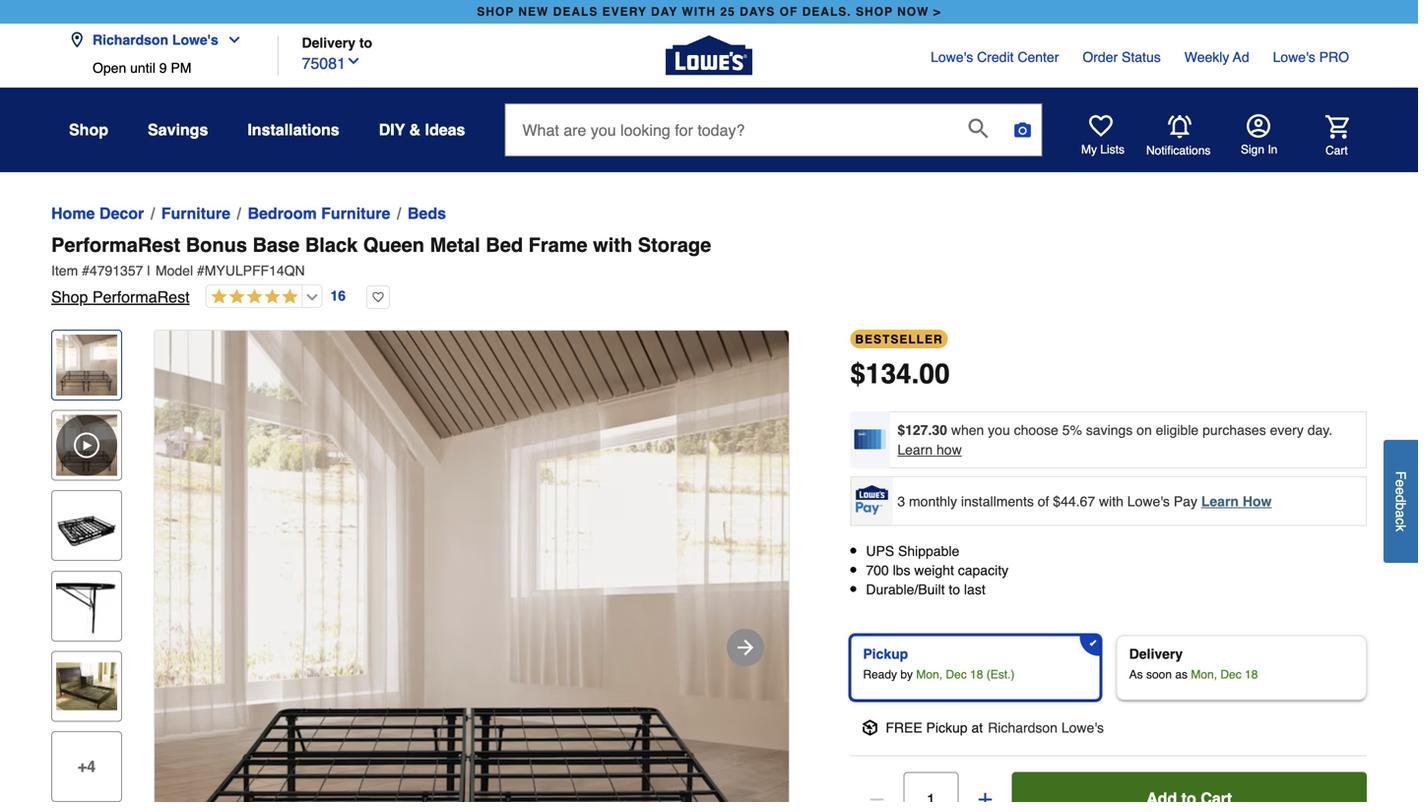 Task type: describe. For each thing, give the bounding box(es) containing it.
installments
[[961, 494, 1034, 509]]

camera image
[[1013, 120, 1033, 140]]

Search Query text field
[[506, 104, 953, 156]]

delivery for to
[[302, 35, 356, 51]]

2 e from the top
[[1393, 487, 1409, 495]]

1 vertical spatial richardson
[[988, 720, 1058, 736]]

c
[[1393, 518, 1409, 525]]

lists
[[1100, 143, 1125, 157]]

of
[[780, 5, 798, 19]]

>
[[933, 5, 941, 19]]

savings
[[1086, 423, 1133, 438]]

lowe's home improvement account image
[[1247, 114, 1270, 138]]

shop performarest
[[51, 288, 190, 306]]

last
[[964, 582, 986, 598]]

shop button
[[69, 112, 108, 148]]

beds link
[[408, 202, 446, 226]]

performarest  #myulpff14qn image
[[155, 331, 789, 803]]

weekly
[[1185, 49, 1229, 65]]

chevron down image inside 75081 "button"
[[346, 53, 361, 69]]

mon, inside delivery as soon as mon, dec 18
[[1191, 668, 1217, 682]]

learn how button
[[898, 440, 962, 460]]

1 vertical spatial with
[[1099, 494, 1124, 509]]

plus image
[[975, 790, 995, 803]]

on
[[1137, 423, 1152, 438]]

delivery to
[[302, 35, 372, 51]]

lowe's credit center
[[931, 49, 1059, 65]]

delivery for as
[[1129, 646, 1183, 662]]

pickup image
[[862, 720, 878, 736]]

1 e from the top
[[1393, 480, 1409, 487]]

heart outline image
[[366, 286, 390, 309]]

sign
[[1241, 143, 1265, 157]]

shop new deals every day with 25 days of deals. shop now >
[[477, 5, 941, 19]]

k
[[1393, 525, 1409, 532]]

bedroom furniture link
[[248, 202, 390, 226]]

pay
[[1174, 494, 1198, 509]]

beds
[[408, 204, 446, 223]]

weekly ad
[[1185, 49, 1249, 65]]

sign in button
[[1241, 114, 1278, 158]]

4791357
[[90, 263, 143, 279]]

ups shippable 700 lbs weight capacity durable/built to last
[[866, 544, 1009, 598]]

my lists link
[[1081, 114, 1125, 158]]

item
[[51, 263, 78, 279]]

bonus
[[186, 234, 247, 257]]

shop new deals every day with 25 days of deals. shop now > link
[[473, 0, 945, 24]]

option group containing pickup
[[842, 628, 1375, 708]]

|
[[147, 263, 151, 279]]

2 # from the left
[[197, 263, 205, 279]]

order status
[[1083, 49, 1161, 65]]

installations button
[[248, 112, 339, 148]]

b
[[1393, 503, 1409, 510]]

dec inside delivery as soon as mon, dec 18
[[1221, 668, 1242, 682]]

dec inside the pickup ready by mon, dec 18 (est.)
[[946, 668, 967, 682]]

1 furniture from the left
[[161, 204, 230, 223]]

until
[[130, 60, 155, 76]]

home decor
[[51, 204, 144, 223]]

of
[[1038, 494, 1049, 509]]

arrow right image
[[734, 636, 757, 660]]

every
[[1270, 423, 1304, 438]]

open until 9 pm
[[93, 60, 191, 76]]

f e e d b a c k
[[1393, 471, 1409, 532]]

75081
[[302, 54, 346, 72]]

9
[[159, 60, 167, 76]]

a
[[1393, 510, 1409, 518]]

performarest bonus base black queen metal bed frame with storage item # 4791357 | model # myulpff14qn
[[51, 234, 711, 279]]

savings
[[148, 121, 208, 139]]

as
[[1129, 668, 1143, 682]]

richardson lowe's button
[[69, 20, 250, 60]]

installations
[[248, 121, 339, 139]]

storage
[[638, 234, 711, 257]]

2 shop from the left
[[856, 5, 893, 19]]

lowe's home improvement notification center image
[[1168, 115, 1192, 139]]

decor
[[99, 204, 144, 223]]

day.
[[1308, 423, 1333, 438]]

when
[[951, 423, 984, 438]]

performarest  #myulpff14qn - thumbnail4 image
[[56, 656, 117, 717]]

location image
[[69, 32, 85, 48]]

1 horizontal spatial pickup
[[926, 720, 968, 736]]

order status link
[[1083, 47, 1161, 67]]

lowe's credit center link
[[931, 47, 1059, 67]]

to inside ups shippable 700 lbs weight capacity durable/built to last
[[949, 582, 960, 598]]

purchases
[[1203, 423, 1266, 438]]

shippable
[[898, 544, 960, 559]]

now
[[897, 5, 929, 19]]

$127.30 when you choose 5% savings on eligible purchases every day. learn how
[[898, 423, 1333, 458]]

18 inside delivery as soon as mon, dec 18
[[1245, 668, 1258, 682]]

bed
[[486, 234, 523, 257]]

2 furniture from the left
[[321, 204, 390, 223]]

+4
[[78, 758, 96, 776]]

weight
[[914, 563, 954, 579]]

capacity
[[958, 563, 1009, 579]]



Task type: locate. For each thing, give the bounding box(es) containing it.
lowe's
[[172, 32, 218, 48], [931, 49, 973, 65], [1273, 49, 1316, 65], [1127, 494, 1170, 509], [1062, 720, 1104, 736]]

$
[[850, 358, 866, 390]]

center
[[1018, 49, 1059, 65]]

with right frame
[[593, 234, 632, 257]]

in
[[1268, 143, 1278, 157]]

mon,
[[916, 668, 943, 682], [1191, 668, 1217, 682]]

open
[[93, 60, 126, 76]]

1 horizontal spatial furniture
[[321, 204, 390, 223]]

learn right pay at bottom
[[1201, 494, 1239, 509]]

richardson lowe's
[[93, 32, 218, 48]]

18
[[970, 668, 983, 682], [1245, 668, 1258, 682]]

#
[[82, 263, 90, 279], [197, 263, 205, 279]]

black
[[305, 234, 358, 257]]

status
[[1122, 49, 1161, 65]]

0 horizontal spatial mon,
[[916, 668, 943, 682]]

shop left new
[[477, 5, 514, 19]]

1 horizontal spatial delivery
[[1129, 646, 1183, 662]]

mon, right by
[[916, 668, 943, 682]]

0 vertical spatial with
[[593, 234, 632, 257]]

to
[[359, 35, 372, 51], [949, 582, 960, 598]]

furniture up bonus
[[161, 204, 230, 223]]

None search field
[[505, 103, 1042, 172]]

weekly ad link
[[1185, 47, 1249, 67]]

lowe's pro link
[[1273, 47, 1349, 67]]

0 horizontal spatial furniture
[[161, 204, 230, 223]]

0 horizontal spatial with
[[593, 234, 632, 257]]

choose
[[1014, 423, 1059, 438]]

cart button
[[1298, 115, 1349, 158]]

my lists
[[1081, 143, 1125, 157]]

18 inside the pickup ready by mon, dec 18 (est.)
[[970, 668, 983, 682]]

1 horizontal spatial with
[[1099, 494, 1124, 509]]

model
[[156, 263, 193, 279]]

1 vertical spatial to
[[949, 582, 960, 598]]

$127.30
[[898, 423, 947, 438]]

delivery
[[302, 35, 356, 51], [1129, 646, 1183, 662]]

durable/built
[[866, 582, 945, 598]]

bedroom
[[248, 204, 317, 223]]

monthly
[[909, 494, 957, 509]]

performarest down |
[[92, 288, 190, 306]]

ready
[[863, 668, 897, 682]]

0 horizontal spatial delivery
[[302, 35, 356, 51]]

deals.
[[802, 5, 852, 19]]

shop for shop performarest
[[51, 288, 88, 306]]

bestseller
[[855, 333, 943, 347]]

Stepper number input field with increment and decrement buttons number field
[[903, 772, 959, 803]]

0 horizontal spatial shop
[[477, 5, 514, 19]]

3
[[898, 494, 905, 509]]

queen
[[363, 234, 425, 257]]

dec right as
[[1221, 668, 1242, 682]]

chevron down image
[[218, 32, 242, 48], [346, 53, 361, 69]]

0 vertical spatial pickup
[[863, 646, 908, 662]]

sign in
[[1241, 143, 1278, 157]]

learn
[[898, 442, 933, 458], [1201, 494, 1239, 509]]

pm
[[171, 60, 191, 76]]

order
[[1083, 49, 1118, 65]]

1 horizontal spatial chevron down image
[[346, 53, 361, 69]]

mon, right as
[[1191, 668, 1217, 682]]

delivery up '75081'
[[302, 35, 356, 51]]

furniture up black
[[321, 204, 390, 223]]

0 vertical spatial richardson
[[93, 32, 168, 48]]

1 vertical spatial delivery
[[1129, 646, 1183, 662]]

1 vertical spatial performarest
[[92, 288, 190, 306]]

as
[[1175, 668, 1188, 682]]

1 horizontal spatial learn
[[1201, 494, 1239, 509]]

delivery as soon as mon, dec 18
[[1129, 646, 1258, 682]]

richardson right at
[[988, 720, 1058, 736]]

1 horizontal spatial 18
[[1245, 668, 1258, 682]]

days
[[740, 5, 775, 19]]

00
[[919, 358, 950, 390]]

f e e d b a c k button
[[1384, 440, 1418, 563]]

free
[[886, 720, 923, 736]]

performarest inside performarest bonus base black queen metal bed frame with storage item # 4791357 | model # myulpff14qn
[[51, 234, 180, 257]]

1 dec from the left
[[946, 668, 967, 682]]

lowe's pro
[[1273, 49, 1349, 65]]

how
[[937, 442, 962, 458]]

lowe's home improvement cart image
[[1326, 115, 1349, 139]]

2 18 from the left
[[1245, 668, 1258, 682]]

ups
[[866, 544, 894, 559]]

1 shop from the left
[[477, 5, 514, 19]]

1 horizontal spatial to
[[949, 582, 960, 598]]

0 horizontal spatial richardson
[[93, 32, 168, 48]]

25
[[720, 5, 735, 19]]

performarest  #myulpff14qn - thumbnail3 image
[[56, 576, 117, 637]]

134
[[866, 358, 912, 390]]

with
[[682, 5, 716, 19]]

option group
[[842, 628, 1375, 708]]

1 horizontal spatial richardson
[[988, 720, 1058, 736]]

base
[[253, 234, 300, 257]]

0 horizontal spatial #
[[82, 263, 90, 279]]

diy & ideas
[[379, 121, 465, 139]]

1 vertical spatial pickup
[[926, 720, 968, 736]]

0 horizontal spatial dec
[[946, 668, 967, 682]]

lowe's inside button
[[172, 32, 218, 48]]

delivery inside delivery as soon as mon, dec 18
[[1129, 646, 1183, 662]]

with inside performarest bonus base black queen metal bed frame with storage item # 4791357 | model # myulpff14qn
[[593, 234, 632, 257]]

$ 134 . 00
[[850, 358, 950, 390]]

lowes pay logo image
[[852, 486, 892, 515]]

1 horizontal spatial dec
[[1221, 668, 1242, 682]]

furniture
[[161, 204, 230, 223], [321, 204, 390, 223]]

pickup
[[863, 646, 908, 662], [926, 720, 968, 736]]

16
[[330, 288, 346, 304]]

bedroom furniture
[[248, 204, 390, 223]]

richardson up open until 9 pm
[[93, 32, 168, 48]]

at
[[972, 720, 983, 736]]

1 vertical spatial shop
[[51, 288, 88, 306]]

0 horizontal spatial learn
[[898, 442, 933, 458]]

learn inside $127.30 when you choose 5% savings on eligible purchases every day. learn how
[[898, 442, 933, 458]]

0 horizontal spatial to
[[359, 35, 372, 51]]

0 vertical spatial shop
[[69, 121, 108, 139]]

(est.)
[[987, 668, 1015, 682]]

e up b on the bottom of the page
[[1393, 487, 1409, 495]]

0 vertical spatial chevron down image
[[218, 32, 242, 48]]

home decor link
[[51, 202, 144, 226]]

pickup left at
[[926, 720, 968, 736]]

0 vertical spatial learn
[[898, 442, 933, 458]]

credit
[[977, 49, 1014, 65]]

0 vertical spatial performarest
[[51, 234, 180, 257]]

dec left (est.)
[[946, 668, 967, 682]]

0 horizontal spatial pickup
[[863, 646, 908, 662]]

furniture link
[[161, 202, 230, 226]]

0 horizontal spatial 18
[[970, 668, 983, 682]]

cart
[[1326, 144, 1348, 157]]

0 vertical spatial delivery
[[302, 35, 356, 51]]

richardson inside button
[[93, 32, 168, 48]]

# right item at the top left
[[82, 263, 90, 279]]

lowe's inside 'link'
[[1273, 49, 1316, 65]]

1 mon, from the left
[[916, 668, 943, 682]]

1 18 from the left
[[970, 668, 983, 682]]

item number 4 7 9 1 3 5 7 and model number m y u l p f f 1 4 q n element
[[51, 261, 1367, 281]]

shop down item at the top left
[[51, 288, 88, 306]]

18 right as
[[1245, 668, 1258, 682]]

4.9 stars image
[[206, 289, 298, 307]]

notifications
[[1146, 144, 1211, 157]]

1 vertical spatial learn
[[1201, 494, 1239, 509]]

1 vertical spatial chevron down image
[[346, 53, 361, 69]]

1 horizontal spatial mon,
[[1191, 668, 1217, 682]]

0 horizontal spatial chevron down image
[[218, 32, 242, 48]]

pickup inside the pickup ready by mon, dec 18 (est.)
[[863, 646, 908, 662]]

minus image
[[867, 790, 887, 803]]

mon, inside the pickup ready by mon, dec 18 (est.)
[[916, 668, 943, 682]]

pickup up 'ready'
[[863, 646, 908, 662]]

.
[[912, 358, 919, 390]]

performarest  #myulpff14qn - thumbnail2 image
[[56, 496, 117, 557]]

savings button
[[148, 112, 208, 148]]

home
[[51, 204, 95, 223]]

you
[[988, 423, 1010, 438]]

my
[[1081, 143, 1097, 157]]

delivery up soon
[[1129, 646, 1183, 662]]

&
[[409, 121, 421, 139]]

performarest  #myulpff14qn - thumbnail image
[[56, 335, 117, 396]]

# right model
[[197, 263, 205, 279]]

75081 button
[[302, 50, 361, 75]]

2 mon, from the left
[[1191, 668, 1217, 682]]

pickup ready by mon, dec 18 (est.)
[[863, 646, 1015, 682]]

learn how link
[[1201, 494, 1272, 509]]

learn down $127.30
[[898, 442, 933, 458]]

shop for shop
[[69, 121, 108, 139]]

e
[[1393, 480, 1409, 487], [1393, 487, 1409, 495]]

18 left (est.)
[[970, 668, 983, 682]]

lowe's home improvement logo image
[[666, 12, 752, 99]]

free pickup at richardson lowe's
[[886, 720, 1104, 736]]

2 dec from the left
[[1221, 668, 1242, 682]]

e up d
[[1393, 480, 1409, 487]]

1 horizontal spatial #
[[197, 263, 205, 279]]

$44.67
[[1053, 494, 1095, 509]]

performarest up 4791357
[[51, 234, 180, 257]]

search image
[[969, 118, 988, 138]]

1 horizontal spatial shop
[[856, 5, 893, 19]]

lowe's home improvement lists image
[[1089, 114, 1113, 138]]

1 # from the left
[[82, 263, 90, 279]]

frame
[[528, 234, 588, 257]]

0 vertical spatial to
[[359, 35, 372, 51]]

shop left now
[[856, 5, 893, 19]]

soon
[[1146, 668, 1172, 682]]

with right '$44.67'
[[1099, 494, 1124, 509]]

shop down open
[[69, 121, 108, 139]]

deals
[[553, 5, 598, 19]]

diy & ideas button
[[379, 112, 465, 148]]



Task type: vqa. For each thing, say whether or not it's contained in the screenshot.
'Delivery As soon as Mon, Dec 18' on the bottom of the page
yes



